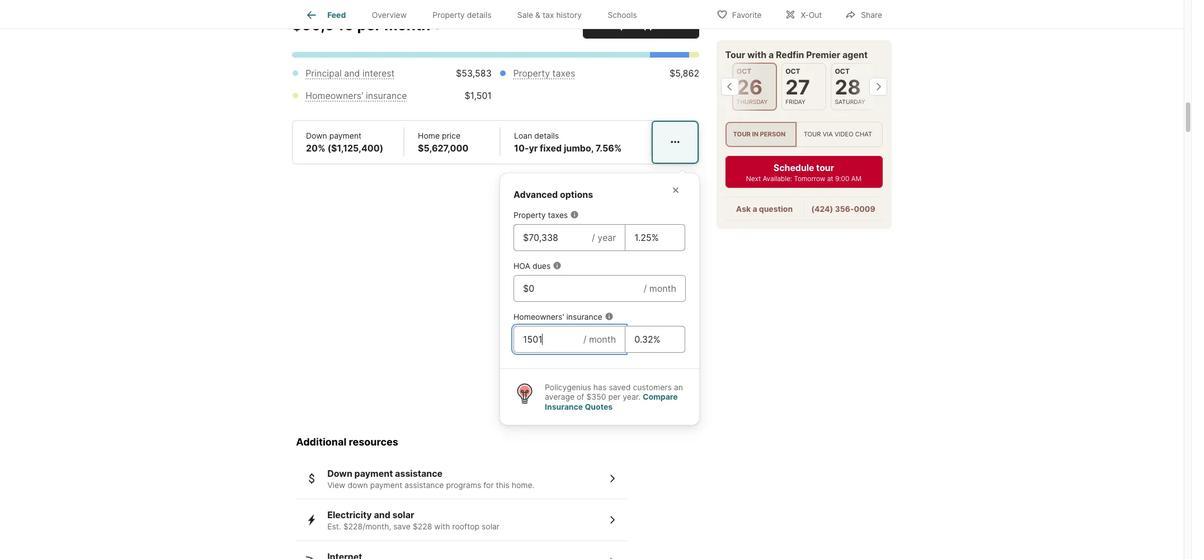 Task type: vqa. For each thing, say whether or not it's contained in the screenshot.
Sale & tax history
yes



Task type: locate. For each thing, give the bounding box(es) containing it.
ask
[[737, 204, 752, 214]]

list box
[[726, 122, 883, 147]]

sale & tax history
[[518, 10, 582, 20]]

month
[[385, 16, 431, 33], [650, 283, 677, 294], [589, 334, 616, 345]]

oct inside oct 27 friday
[[786, 67, 801, 76]]

and up homeowners' insurance link
[[344, 68, 360, 79]]

programs
[[446, 481, 482, 490]]

1 horizontal spatial a
[[769, 49, 775, 60]]

homeowners' insurance down the dues
[[514, 312, 603, 322]]

0 vertical spatial / month
[[644, 283, 677, 294]]

tab list containing feed
[[292, 0, 659, 29]]

0 vertical spatial property taxes
[[513, 68, 576, 79]]

details up reset
[[467, 10, 492, 20]]

agent
[[843, 49, 869, 60]]

oct inside oct 26 thursday
[[737, 67, 752, 76]]

1 vertical spatial per
[[609, 393, 621, 402]]

year
[[598, 232, 616, 243]]

home.
[[512, 481, 535, 490]]

save
[[394, 522, 411, 532]]

0 vertical spatial homeowners' insurance
[[306, 90, 407, 101]]

a left redfin
[[769, 49, 775, 60]]

1 vertical spatial payment
[[355, 468, 393, 480]]

0 horizontal spatial and
[[344, 68, 360, 79]]

0 horizontal spatial a
[[753, 204, 758, 214]]

None button
[[733, 63, 778, 111], [782, 63, 827, 110], [832, 63, 877, 110], [733, 63, 778, 111], [782, 63, 827, 110], [832, 63, 877, 110]]

loan details 10-yr fixed jumbo, 7.56%
[[514, 131, 622, 154]]

0 vertical spatial with
[[748, 49, 767, 60]]

3 oct from the left
[[836, 67, 850, 76]]

(424) 356-0009
[[812, 204, 876, 214]]

payment up the ($1,125,400)
[[329, 131, 362, 140]]

2 horizontal spatial /
[[644, 283, 647, 294]]

1 vertical spatial insurance
[[567, 312, 603, 322]]

year.
[[623, 393, 641, 402]]

oct inside oct 28 saturday
[[836, 67, 850, 76]]

hoa
[[514, 261, 531, 271]]

property inside tooltip
[[514, 210, 546, 220]]

tour left in on the right top of page
[[734, 131, 751, 138]]

0 vertical spatial and
[[344, 68, 360, 79]]

get pre-approved
[[603, 19, 680, 31]]

and up $228/month,
[[374, 510, 391, 521]]

0 vertical spatial /
[[592, 232, 595, 243]]

0 vertical spatial payment
[[329, 131, 362, 140]]

1 vertical spatial homeowners' insurance
[[514, 312, 603, 322]]

0 vertical spatial a
[[769, 49, 775, 60]]

per
[[357, 16, 381, 33], [609, 393, 621, 402]]

x-out button
[[776, 3, 832, 25]]

home
[[418, 131, 440, 140]]

and for electricity
[[374, 510, 391, 521]]

0 vertical spatial down
[[306, 131, 327, 140]]

details inside tab
[[467, 10, 492, 20]]

solar up save
[[393, 510, 414, 521]]

1 horizontal spatial details
[[535, 131, 559, 140]]

tooltip
[[500, 164, 908, 426]]

interest
[[363, 68, 395, 79]]

property taxes
[[513, 68, 576, 79], [514, 210, 568, 220]]

2 vertical spatial payment
[[370, 481, 403, 490]]

1 horizontal spatial down
[[328, 468, 353, 480]]

0 vertical spatial property
[[433, 10, 465, 20]]

2 vertical spatial month
[[589, 334, 616, 345]]

compare insurance quotes link
[[545, 393, 678, 412]]

tour up previous image on the right top of page
[[726, 49, 746, 60]]

solar
[[393, 510, 414, 521], [482, 522, 500, 532]]

payment right 'down'
[[370, 481, 403, 490]]

356-
[[836, 204, 855, 214]]

1 horizontal spatial oct
[[786, 67, 801, 76]]

2 vertical spatial /
[[584, 334, 587, 345]]

price
[[442, 131, 461, 140]]

$60,945
[[292, 16, 354, 33]]

down inside down payment 20% ($1,125,400)
[[306, 131, 327, 140]]

0 horizontal spatial / month
[[584, 334, 616, 345]]

1 vertical spatial homeowners'
[[514, 312, 564, 322]]

1 vertical spatial property taxes
[[514, 210, 568, 220]]

lightbulb icon element
[[514, 383, 545, 412]]

0 horizontal spatial details
[[467, 10, 492, 20]]

0 horizontal spatial month
[[385, 16, 431, 33]]

list box containing tour in person
[[726, 122, 883, 147]]

chat
[[856, 131, 873, 138]]

with inside electricity and solar est. $228/month, save                  $228 with rooftop solar
[[434, 522, 450, 532]]

payment for 20%
[[329, 131, 362, 140]]

oct down agent on the top right
[[836, 67, 850, 76]]

property details tab
[[420, 2, 505, 29]]

oct
[[737, 67, 752, 76], [786, 67, 801, 76], [836, 67, 850, 76]]

2 horizontal spatial month
[[650, 283, 677, 294]]

options
[[560, 189, 593, 200]]

with up oct 26 thursday
[[748, 49, 767, 60]]

$5,862
[[670, 68, 700, 79]]

1 horizontal spatial per
[[609, 393, 621, 402]]

down payment 20% ($1,125,400)
[[306, 131, 384, 154]]

oct for 26
[[737, 67, 752, 76]]

payment up 'down'
[[355, 468, 393, 480]]

sale
[[518, 10, 533, 20]]

0 vertical spatial details
[[467, 10, 492, 20]]

ask a question link
[[737, 204, 793, 214]]

27
[[786, 75, 811, 100]]

property taxes inside tooltip
[[514, 210, 568, 220]]

payment for assistance
[[355, 468, 393, 480]]

oct for 27
[[786, 67, 801, 76]]

1 horizontal spatial insurance
[[567, 312, 603, 322]]

advanced options
[[514, 189, 593, 200]]

premier
[[807, 49, 841, 60]]

oct 27 friday
[[786, 67, 811, 106]]

0 vertical spatial homeowners'
[[306, 90, 364, 101]]

down inside 'down payment assistance view down payment assistance programs for this home.'
[[328, 468, 353, 480]]

property for property taxes "link"
[[513, 68, 550, 79]]

/ month for hoa dues
[[644, 283, 677, 294]]

1 horizontal spatial with
[[748, 49, 767, 60]]

/ month
[[644, 283, 677, 294], [584, 334, 616, 345]]

taxes
[[553, 68, 576, 79], [548, 210, 568, 220]]

tour
[[726, 49, 746, 60], [734, 131, 751, 138], [804, 131, 822, 138]]

0 horizontal spatial down
[[306, 131, 327, 140]]

0 vertical spatial month
[[385, 16, 431, 33]]

property inside property details tab
[[433, 10, 465, 20]]

homeowners' down principal
[[306, 90, 364, 101]]

1 vertical spatial / month
[[584, 334, 616, 345]]

this
[[496, 481, 510, 490]]

and inside electricity and solar est. $228/month, save                  $228 with rooftop solar
[[374, 510, 391, 521]]

per inside "policygenius has saved customers an average of $350 per year."
[[609, 393, 621, 402]]

9:00
[[836, 175, 850, 183]]

per down saved
[[609, 393, 621, 402]]

1 vertical spatial down
[[328, 468, 353, 480]]

0 horizontal spatial /
[[584, 334, 587, 345]]

insurance
[[366, 90, 407, 101], [567, 312, 603, 322]]

0 horizontal spatial insurance
[[366, 90, 407, 101]]

quotes
[[585, 402, 613, 412]]

1 vertical spatial property
[[513, 68, 550, 79]]

1 vertical spatial with
[[434, 522, 450, 532]]

1 horizontal spatial homeowners'
[[514, 312, 564, 322]]

down up 20%
[[306, 131, 327, 140]]

oct up previous image on the right top of page
[[737, 67, 752, 76]]

in
[[753, 131, 759, 138]]

payment inside down payment 20% ($1,125,400)
[[329, 131, 362, 140]]

details for loan details 10-yr fixed jumbo, 7.56%
[[535, 131, 559, 140]]

tour left via
[[804, 131, 822, 138]]

1 horizontal spatial month
[[589, 334, 616, 345]]

details up fixed
[[535, 131, 559, 140]]

2 vertical spatial property
[[514, 210, 546, 220]]

1 horizontal spatial / month
[[644, 283, 677, 294]]

0 horizontal spatial homeowners'
[[306, 90, 364, 101]]

electricity
[[328, 510, 372, 521]]

0 horizontal spatial oct
[[737, 67, 752, 76]]

None text field
[[523, 231, 583, 244], [523, 333, 575, 346], [523, 231, 583, 244], [523, 333, 575, 346]]

rooftop
[[452, 522, 480, 532]]

yr
[[529, 143, 538, 154]]

get
[[603, 19, 619, 31]]

homeowners' down the dues
[[514, 312, 564, 322]]

homeowners' insurance down principal and interest
[[306, 90, 407, 101]]

fixed
[[540, 143, 562, 154]]

property
[[433, 10, 465, 20], [513, 68, 550, 79], [514, 210, 546, 220]]

0 horizontal spatial per
[[357, 16, 381, 33]]

homeowners' insurance link
[[306, 90, 407, 101]]

1 horizontal spatial solar
[[482, 522, 500, 532]]

&
[[536, 10, 541, 20]]

2 horizontal spatial oct
[[836, 67, 850, 76]]

/ for homeowners' insurance
[[584, 334, 587, 345]]

$60,945 per month
[[292, 16, 431, 33]]

details
[[467, 10, 492, 20], [535, 131, 559, 140]]

2 oct from the left
[[786, 67, 801, 76]]

compare insurance quotes
[[545, 393, 678, 412]]

1 horizontal spatial and
[[374, 510, 391, 521]]

am
[[852, 175, 862, 183]]

26
[[737, 75, 763, 100]]

1 vertical spatial month
[[650, 283, 677, 294]]

None text field
[[635, 231, 676, 244], [523, 282, 635, 295], [635, 333, 676, 346], [635, 231, 676, 244], [523, 282, 635, 295], [635, 333, 676, 346]]

0 vertical spatial solar
[[393, 510, 414, 521]]

month for homeowners' insurance
[[589, 334, 616, 345]]

0 vertical spatial insurance
[[366, 90, 407, 101]]

1 vertical spatial and
[[374, 510, 391, 521]]

an
[[674, 383, 683, 392]]

with
[[748, 49, 767, 60], [434, 522, 450, 532]]

0 horizontal spatial with
[[434, 522, 450, 532]]

policygenius
[[545, 383, 592, 392]]

share button
[[836, 3, 892, 25]]

details inside loan details 10-yr fixed jumbo, 7.56%
[[535, 131, 559, 140]]

down
[[348, 481, 368, 490]]

1 oct from the left
[[737, 67, 752, 76]]

tab list
[[292, 0, 659, 29]]

at
[[828, 175, 834, 183]]

out
[[809, 10, 822, 19]]

policygenius has saved customers an average of $350 per year.
[[545, 383, 683, 402]]

view
[[328, 481, 346, 490]]

down up view
[[328, 468, 353, 480]]

1 vertical spatial details
[[535, 131, 559, 140]]

1 horizontal spatial /
[[592, 232, 595, 243]]

per right feed
[[357, 16, 381, 33]]

1 vertical spatial a
[[753, 204, 758, 214]]

with right $228
[[434, 522, 450, 532]]

/
[[592, 232, 595, 243], [644, 283, 647, 294], [584, 334, 587, 345]]

/ for hoa dues
[[644, 283, 647, 294]]

insurance
[[545, 402, 583, 412]]

10-
[[514, 143, 529, 154]]

0 horizontal spatial homeowners' insurance
[[306, 90, 407, 101]]

solar right 'rooftop'
[[482, 522, 500, 532]]

a right ask
[[753, 204, 758, 214]]

oct down redfin
[[786, 67, 801, 76]]

1 vertical spatial solar
[[482, 522, 500, 532]]

person
[[761, 131, 786, 138]]

history
[[557, 10, 582, 20]]

1 vertical spatial /
[[644, 283, 647, 294]]



Task type: describe. For each thing, give the bounding box(es) containing it.
schedule
[[774, 162, 815, 174]]

tomorrow
[[795, 175, 826, 183]]

lightbulb icon image
[[514, 383, 536, 405]]

$228
[[413, 522, 432, 532]]

favorite button
[[707, 3, 772, 25]]

1 vertical spatial assistance
[[405, 481, 444, 490]]

resources
[[349, 437, 398, 448]]

sale & tax history tab
[[505, 2, 595, 29]]

additional resources
[[296, 437, 398, 448]]

customers
[[633, 383, 672, 392]]

schools
[[608, 10, 637, 20]]

tour for tour in person
[[734, 131, 751, 138]]

oct 28 saturday
[[836, 67, 866, 106]]

home price $5,627,000
[[418, 131, 469, 154]]

tooltip containing advanced options
[[500, 164, 908, 426]]

has
[[594, 383, 607, 392]]

0 horizontal spatial solar
[[393, 510, 414, 521]]

property details
[[433, 10, 492, 20]]

/ for property taxes
[[592, 232, 595, 243]]

oct for 28
[[836, 67, 850, 76]]

oct 26 thursday
[[737, 67, 769, 106]]

next
[[747, 175, 762, 183]]

ask a question
[[737, 204, 793, 214]]

redfin
[[777, 49, 805, 60]]

next image
[[870, 78, 888, 96]]

tour for tour with a redfin premier agent
[[726, 49, 746, 60]]

available:
[[763, 175, 793, 183]]

tax
[[543, 10, 554, 20]]

average
[[545, 393, 575, 402]]

feed link
[[305, 8, 346, 22]]

/ year
[[592, 232, 616, 243]]

schedule tour next available: tomorrow at 9:00 am
[[747, 162, 862, 183]]

est.
[[328, 522, 341, 532]]

schools tab
[[595, 2, 650, 29]]

overview
[[372, 10, 407, 20]]

$53,583
[[456, 68, 492, 79]]

overview tab
[[359, 2, 420, 29]]

details for property details
[[467, 10, 492, 20]]

property taxes link
[[513, 68, 576, 79]]

0 vertical spatial assistance
[[395, 468, 443, 480]]

0009
[[855, 204, 876, 214]]

$1,501
[[465, 90, 492, 101]]

question
[[760, 204, 793, 214]]

additional
[[296, 437, 347, 448]]

1 vertical spatial taxes
[[548, 210, 568, 220]]

(424)
[[812, 204, 834, 214]]

tour for tour via video chat
[[804, 131, 822, 138]]

get pre-approved button
[[583, 12, 700, 38]]

down payment assistance view down payment assistance programs for this home.
[[328, 468, 535, 490]]

7.56%
[[596, 143, 622, 154]]

compare
[[643, 393, 678, 402]]

/ month for homeowners' insurance
[[584, 334, 616, 345]]

$350
[[587, 393, 606, 402]]

saved
[[609, 383, 631, 392]]

principal
[[306, 68, 342, 79]]

down for ($1,125,400)
[[306, 131, 327, 140]]

favorite
[[733, 10, 762, 19]]

(424) 356-0009 link
[[812, 204, 876, 214]]

x-
[[801, 10, 809, 19]]

for
[[484, 481, 494, 490]]

$228/month,
[[343, 522, 391, 532]]

tour via video chat
[[804, 131, 873, 138]]

0 vertical spatial per
[[357, 16, 381, 33]]

previous image
[[721, 78, 739, 96]]

insurance inside tooltip
[[567, 312, 603, 322]]

pre-
[[621, 19, 639, 31]]

1 horizontal spatial homeowners' insurance
[[514, 312, 603, 322]]

share
[[862, 10, 883, 19]]

principal and interest
[[306, 68, 395, 79]]

tour with a redfin premier agent
[[726, 49, 869, 60]]

saturday
[[836, 99, 866, 106]]

and for principal
[[344, 68, 360, 79]]

x-out
[[801, 10, 822, 19]]

tour
[[817, 162, 835, 174]]

friday
[[786, 99, 806, 106]]

month for hoa dues
[[650, 283, 677, 294]]

hoa dues
[[514, 261, 551, 271]]

principal and interest link
[[306, 68, 395, 79]]

dues
[[533, 261, 551, 271]]

tour in person
[[734, 131, 786, 138]]

0 vertical spatial taxes
[[553, 68, 576, 79]]

feed
[[328, 10, 346, 20]]

property for property details tab
[[433, 10, 465, 20]]

($1,125,400)
[[328, 143, 384, 154]]

28
[[836, 75, 862, 100]]

reset
[[454, 20, 478, 32]]

of
[[577, 393, 585, 402]]

electricity and solar est. $228/month, save                  $228 with rooftop solar
[[328, 510, 500, 532]]

approved
[[639, 19, 680, 31]]

thursday
[[737, 99, 769, 106]]

advanced
[[514, 189, 558, 200]]

down for view
[[328, 468, 353, 480]]



